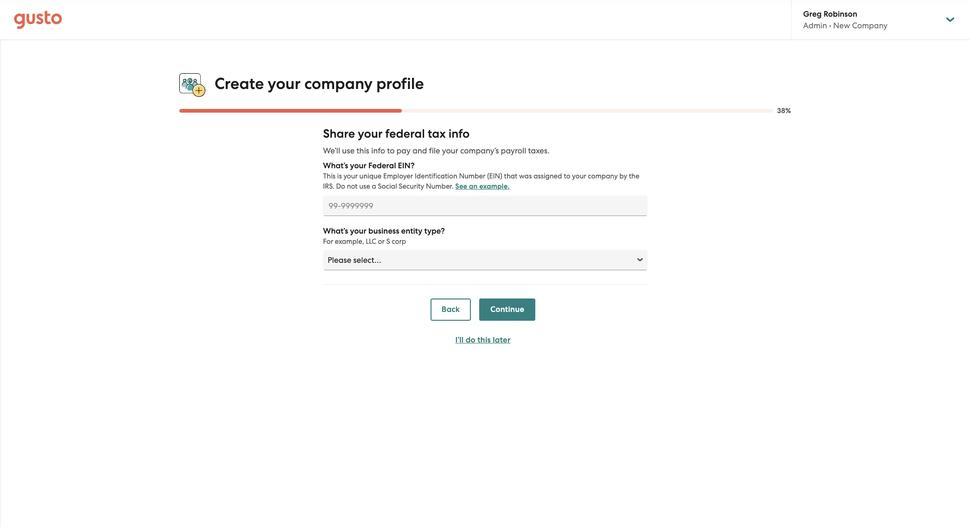 Task type: vqa. For each thing, say whether or not it's contained in the screenshot.
On
no



Task type: describe. For each thing, give the bounding box(es) containing it.
what's for what's your business entity type? for example, llc or s corp
[[323, 226, 348, 236]]

by
[[620, 172, 628, 181]]

example,
[[335, 238, 364, 246]]

i'll do this later button
[[431, 329, 536, 352]]

we'll
[[323, 146, 340, 155]]

irs.
[[323, 182, 335, 191]]

create
[[215, 74, 264, 93]]

ein?
[[398, 161, 415, 171]]

your inside the what's your business entity type? for example, llc or s corp
[[350, 226, 367, 236]]

0 horizontal spatial info
[[372, 146, 385, 155]]

entity
[[402, 226, 423, 236]]

we'll use this info to pay and file your company's payroll taxes.
[[323, 146, 550, 155]]

home image
[[14, 10, 62, 29]]

your right file
[[442, 146, 459, 155]]

(ein)
[[487, 172, 503, 181]]

was
[[520, 172, 532, 181]]

assigned
[[534, 172, 563, 181]]

is
[[337, 172, 342, 181]]

what's your federal ein?
[[323, 161, 415, 171]]

new
[[834, 21, 851, 30]]

pay
[[397, 146, 411, 155]]

company
[[853, 21, 888, 30]]

greg
[[804, 9, 822, 19]]

your up not
[[344, 172, 358, 181]]

for
[[323, 238, 333, 246]]

s
[[387, 238, 390, 246]]

continue
[[491, 305, 525, 315]]

company inside this is your unique employer identification number (ein) that was assigned to your company by the irs. do not use a social security number.
[[588, 172, 618, 181]]

what's for what's your federal ein?
[[323, 161, 348, 171]]

back link
[[431, 299, 471, 321]]

create your company profile
[[215, 74, 424, 93]]

see an example.
[[456, 182, 510, 191]]

greg robinson admin • new company
[[804, 9, 888, 30]]

unique
[[360, 172, 382, 181]]

and
[[413, 146, 427, 155]]

38%
[[778, 107, 792, 115]]

taxes.
[[529, 146, 550, 155]]

federal
[[369, 161, 396, 171]]

what's your business entity type? for example, llc or s corp
[[323, 226, 445, 246]]

identification
[[415, 172, 458, 181]]

0 vertical spatial use
[[342, 146, 355, 155]]

security
[[399, 182, 425, 191]]

i'll do this later
[[456, 335, 511, 345]]

admin
[[804, 21, 828, 30]]

i'll
[[456, 335, 464, 345]]

later
[[493, 335, 511, 345]]

your right share
[[358, 127, 383, 141]]

use inside this is your unique employer identification number (ein) that was assigned to your company by the irs. do not use a social security number.
[[360, 182, 370, 191]]

this is your unique employer identification number (ein) that was assigned to your company by the irs. do not use a social security number.
[[323, 172, 640, 191]]

file
[[429, 146, 441, 155]]



Task type: locate. For each thing, give the bounding box(es) containing it.
a
[[372, 182, 377, 191]]

1 vertical spatial this
[[478, 335, 491, 345]]

to right assigned
[[564, 172, 571, 181]]

do
[[466, 335, 476, 345]]

1 vertical spatial info
[[372, 146, 385, 155]]

what's
[[323, 161, 348, 171], [323, 226, 348, 236]]

what's up for
[[323, 226, 348, 236]]

do
[[336, 182, 345, 191]]

1 horizontal spatial company
[[588, 172, 618, 181]]

1 vertical spatial use
[[360, 182, 370, 191]]

profile
[[377, 74, 424, 93]]

your up the 'unique'
[[350, 161, 367, 171]]

your right assigned
[[573, 172, 587, 181]]

•
[[830, 21, 832, 30]]

see an example. button
[[456, 181, 510, 192]]

the
[[629, 172, 640, 181]]

1 horizontal spatial info
[[449, 127, 470, 141]]

1 horizontal spatial use
[[360, 182, 370, 191]]

What's your Federal EIN? text field
[[323, 196, 648, 216]]

to inside this is your unique employer identification number (ein) that was assigned to your company by the irs. do not use a social security number.
[[564, 172, 571, 181]]

an
[[469, 182, 478, 191]]

your right create
[[268, 74, 301, 93]]

0 horizontal spatial this
[[357, 146, 370, 155]]

company
[[305, 74, 373, 93], [588, 172, 618, 181]]

1 vertical spatial to
[[564, 172, 571, 181]]

0 vertical spatial what's
[[323, 161, 348, 171]]

1 horizontal spatial this
[[478, 335, 491, 345]]

use left 'a'
[[360, 182, 370, 191]]

example.
[[480, 182, 510, 191]]

what's inside the what's your business entity type? for example, llc or s corp
[[323, 226, 348, 236]]

number.
[[426, 182, 454, 191]]

payroll
[[501, 146, 527, 155]]

or
[[378, 238, 385, 246]]

social
[[378, 182, 397, 191]]

1 horizontal spatial to
[[564, 172, 571, 181]]

info right 'tax' on the left of page
[[449, 127, 470, 141]]

this up what's your federal ein?
[[357, 146, 370, 155]]

your
[[268, 74, 301, 93], [358, 127, 383, 141], [442, 146, 459, 155], [350, 161, 367, 171], [344, 172, 358, 181], [573, 172, 587, 181], [350, 226, 367, 236]]

this for use
[[357, 146, 370, 155]]

1 what's from the top
[[323, 161, 348, 171]]

0 vertical spatial to
[[387, 146, 395, 155]]

to left pay
[[387, 146, 395, 155]]

not
[[347, 182, 358, 191]]

continue button
[[480, 299, 536, 321]]

to
[[387, 146, 395, 155], [564, 172, 571, 181]]

0 vertical spatial company
[[305, 74, 373, 93]]

robinson
[[824, 9, 858, 19]]

this
[[323, 172, 336, 181]]

share your federal tax info
[[323, 127, 470, 141]]

this inside the i'll do this later button
[[478, 335, 491, 345]]

tax
[[428, 127, 446, 141]]

business
[[369, 226, 400, 236]]

1 vertical spatial what's
[[323, 226, 348, 236]]

company's
[[461, 146, 499, 155]]

this right do
[[478, 335, 491, 345]]

back
[[442, 305, 460, 315]]

corp
[[392, 238, 406, 246]]

llc
[[366, 238, 377, 246]]

2 what's from the top
[[323, 226, 348, 236]]

0 horizontal spatial company
[[305, 74, 373, 93]]

this
[[357, 146, 370, 155], [478, 335, 491, 345]]

this for do
[[478, 335, 491, 345]]

0 vertical spatial this
[[357, 146, 370, 155]]

1 vertical spatial company
[[588, 172, 618, 181]]

what's up is
[[323, 161, 348, 171]]

federal
[[386, 127, 425, 141]]

share
[[323, 127, 355, 141]]

use right the 'we'll' at the top
[[342, 146, 355, 155]]

0 horizontal spatial to
[[387, 146, 395, 155]]

employer
[[384, 172, 413, 181]]

type?
[[425, 226, 445, 236]]

info
[[449, 127, 470, 141], [372, 146, 385, 155]]

use
[[342, 146, 355, 155], [360, 182, 370, 191]]

info up federal
[[372, 146, 385, 155]]

0 vertical spatial info
[[449, 127, 470, 141]]

that
[[505, 172, 518, 181]]

0 horizontal spatial use
[[342, 146, 355, 155]]

your up example,
[[350, 226, 367, 236]]

number
[[459, 172, 486, 181]]

see
[[456, 182, 468, 191]]



